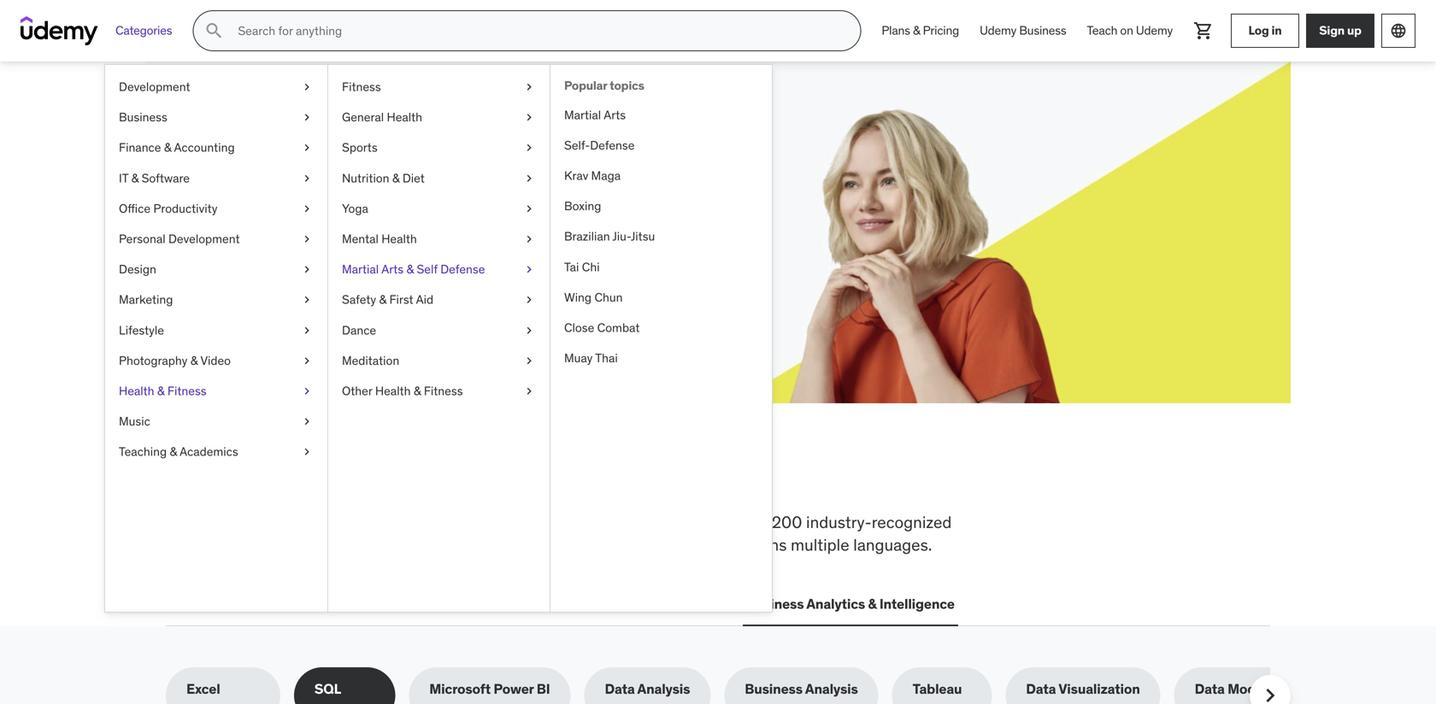 Task type: locate. For each thing, give the bounding box(es) containing it.
martial down 'mental'
[[342, 262, 379, 277]]

& inside "link"
[[164, 140, 171, 155]]

xsmall image inside business link
[[300, 109, 314, 126]]

2 horizontal spatial fitness
[[424, 384, 463, 399]]

combat
[[597, 320, 640, 336]]

wing chun
[[564, 290, 623, 305]]

udemy inside udemy business link
[[980, 23, 1017, 38]]

1 horizontal spatial arts
[[604, 107, 626, 123]]

plans & pricing link
[[872, 10, 970, 51]]

& for academics
[[170, 444, 177, 460]]

microsoft
[[430, 681, 491, 698]]

brazilian
[[564, 229, 610, 244]]

safety & first aid link
[[328, 285, 550, 315]]

xsmall image inside meditation link
[[523, 353, 536, 369]]

other health & fitness link
[[328, 376, 550, 407]]

over
[[737, 512, 768, 533]]

& up 'office'
[[131, 170, 139, 186]]

covering
[[166, 512, 231, 533]]

0 horizontal spatial in
[[538, 456, 572, 500]]

2 udemy from the left
[[1136, 23, 1173, 38]]

xsmall image inside music link
[[300, 414, 314, 430]]

1 vertical spatial martial
[[342, 262, 379, 277]]

xsmall image inside martial arts & self defense link
[[523, 261, 536, 278]]

& right finance
[[164, 140, 171, 155]]

0 vertical spatial defense
[[590, 138, 635, 153]]

0 vertical spatial it
[[119, 170, 128, 186]]

skills up supports
[[366, 512, 402, 533]]

& inside button
[[868, 596, 877, 613]]

health right other
[[375, 384, 411, 399]]

it
[[119, 170, 128, 186], [307, 596, 319, 613]]

in right log
[[1272, 23, 1282, 38]]

data right bi
[[605, 681, 635, 698]]

data analysis
[[605, 681, 690, 698]]

for
[[309, 136, 349, 171], [713, 512, 733, 533]]

xsmall image for yoga
[[523, 200, 536, 217]]

xsmall image for business
[[300, 109, 314, 126]]

1 horizontal spatial in
[[1272, 23, 1282, 38]]

defense
[[590, 138, 635, 153], [441, 262, 485, 277]]

xsmall image for lifestyle
[[300, 322, 314, 339]]

choose a language image
[[1391, 22, 1408, 39]]

xsmall image for safety & first aid
[[523, 292, 536, 309]]

& right the teaching
[[170, 444, 177, 460]]

analysis for business analysis
[[806, 681, 858, 698]]

0 horizontal spatial defense
[[441, 262, 485, 277]]

skills up workplace
[[283, 456, 376, 500]]

data for data analysis
[[605, 681, 635, 698]]

microsoft power bi
[[430, 681, 550, 698]]

health & fitness link
[[105, 376, 328, 407]]

& left video
[[190, 353, 198, 368]]

health for general health
[[387, 110, 422, 125]]

martial down popular
[[564, 107, 601, 123]]

next image
[[1257, 683, 1285, 705]]

xsmall image inside safety & first aid link
[[523, 292, 536, 309]]

and
[[713, 535, 740, 556]]

xsmall image for fitness
[[523, 79, 536, 95]]

health up music
[[119, 384, 154, 399]]

fitness link
[[328, 72, 550, 102]]

arts
[[604, 107, 626, 123], [382, 262, 404, 277]]

arts up safety & first aid
[[382, 262, 404, 277]]

data left modeling
[[1195, 681, 1225, 698]]

it & software link
[[105, 163, 328, 194]]

0 vertical spatial martial
[[564, 107, 601, 123]]

self-defense
[[564, 138, 635, 153]]

photography
[[119, 353, 188, 368]]

xsmall image inside the teaching & academics link
[[300, 444, 314, 461]]

1 horizontal spatial analysis
[[806, 681, 858, 698]]

0 horizontal spatial martial
[[342, 262, 379, 277]]

1 horizontal spatial for
[[713, 512, 733, 533]]

categories
[[115, 23, 172, 38]]

office
[[119, 201, 151, 216]]

15.
[[351, 197, 368, 215]]

0 horizontal spatial fitness
[[168, 384, 207, 399]]

in
[[1272, 23, 1282, 38], [538, 456, 572, 500]]

health for other health & fitness
[[375, 384, 411, 399]]

muay
[[564, 351, 593, 366]]

business inside business analytics & intelligence button
[[746, 596, 804, 613]]

it inside button
[[307, 596, 319, 613]]

up
[[1348, 23, 1362, 38]]

xsmall image inside development link
[[300, 79, 314, 95]]

0 horizontal spatial arts
[[382, 262, 404, 277]]

xsmall image
[[300, 79, 314, 95], [523, 79, 536, 95], [300, 109, 314, 126], [300, 231, 314, 248], [300, 261, 314, 278], [300, 292, 314, 309], [523, 292, 536, 309], [523, 322, 536, 339], [300, 353, 314, 369], [300, 383, 314, 400], [300, 414, 314, 430]]

1 vertical spatial for
[[713, 512, 733, 533]]

arts down popular topics
[[604, 107, 626, 123]]

1 vertical spatial it
[[307, 596, 319, 613]]

xsmall image for mental health
[[523, 231, 536, 248]]

& for first
[[379, 292, 387, 308]]

mental
[[342, 231, 379, 247]]

defense right self
[[441, 262, 485, 277]]

arts inside martial arts link
[[604, 107, 626, 123]]

1 vertical spatial development
[[168, 231, 240, 247]]

tai chi link
[[551, 252, 772, 283]]

leadership button
[[425, 584, 503, 625]]

xsmall image for martial arts & self defense
[[523, 261, 536, 278]]

xsmall image for photography & video
[[300, 353, 314, 369]]

teach
[[1087, 23, 1118, 38]]

1 horizontal spatial udemy
[[1136, 23, 1173, 38]]

& down meditation link
[[414, 384, 421, 399]]

xsmall image
[[523, 109, 536, 126], [300, 140, 314, 156], [523, 140, 536, 156], [300, 170, 314, 187], [523, 170, 536, 187], [300, 200, 314, 217], [523, 200, 536, 217], [523, 231, 536, 248], [523, 261, 536, 278], [300, 322, 314, 339], [523, 353, 536, 369], [523, 383, 536, 400], [300, 444, 314, 461]]

business inside topic filters element
[[745, 681, 803, 698]]

xsmall image inside "nutrition & diet" link
[[523, 170, 536, 187]]

fitness up general
[[342, 79, 381, 94]]

data modeling
[[1195, 681, 1288, 698]]

udemy right on
[[1136, 23, 1173, 38]]

it certifications button
[[304, 584, 412, 625]]

your up with
[[354, 136, 416, 171]]

& right plans
[[913, 23, 921, 38]]

1 vertical spatial skills
[[366, 512, 402, 533]]

all the skills you need in one place
[[166, 456, 735, 500]]

xsmall image inside "marketing" 'link'
[[300, 292, 314, 309]]

1 horizontal spatial defense
[[590, 138, 635, 153]]

in up including
[[538, 456, 572, 500]]

business inside business link
[[119, 110, 167, 125]]

close
[[564, 320, 595, 336]]

1 horizontal spatial martial
[[564, 107, 601, 123]]

2 vertical spatial development
[[201, 596, 287, 613]]

$12.99
[[227, 197, 269, 215]]

xsmall image for finance & accounting
[[300, 140, 314, 156]]

chi
[[582, 259, 600, 275]]

xsmall image inside yoga link
[[523, 200, 536, 217]]

communication
[[624, 596, 726, 613]]

2 analysis from the left
[[806, 681, 858, 698]]

it left certifications
[[307, 596, 319, 613]]

0 vertical spatial skills
[[283, 456, 376, 500]]

krav maga link
[[551, 161, 772, 191]]

xsmall image inside lifestyle link
[[300, 322, 314, 339]]

data left science
[[520, 596, 550, 613]]

shopping cart with 0 items image
[[1194, 21, 1214, 41]]

xsmall image inside design 'link'
[[300, 261, 314, 278]]

& right analytics on the right
[[868, 596, 877, 613]]

for inside skills for your future expand your potential with a course. starting at just $12.99 through dec 15.
[[309, 136, 349, 171]]

xsmall image inside office productivity link
[[300, 200, 314, 217]]

arts inside martial arts & self defense link
[[382, 262, 404, 277]]

&
[[913, 23, 921, 38], [164, 140, 171, 155], [131, 170, 139, 186], [392, 170, 400, 186], [407, 262, 414, 277], [379, 292, 387, 308], [190, 353, 198, 368], [157, 384, 165, 399], [414, 384, 421, 399], [170, 444, 177, 460], [868, 596, 877, 613]]

data inside "button"
[[520, 596, 550, 613]]

development right web
[[201, 596, 287, 613]]

health up 'martial arts & self defense'
[[382, 231, 417, 247]]

office productivity link
[[105, 194, 328, 224]]

data
[[520, 596, 550, 613], [605, 681, 635, 698], [1026, 681, 1056, 698], [1195, 681, 1225, 698]]

xsmall image inside mental health link
[[523, 231, 536, 248]]

fitness down photography & video
[[168, 384, 207, 399]]

0 vertical spatial for
[[309, 136, 349, 171]]

dance
[[342, 323, 376, 338]]

0 horizontal spatial for
[[309, 136, 349, 171]]

covering critical workplace skills to technical topics, including prep content for over 200 industry-recognized certifications, our catalog supports well-rounded professional development and spans multiple languages.
[[166, 512, 952, 556]]

marketing link
[[105, 285, 328, 315]]

1 udemy from the left
[[980, 23, 1017, 38]]

teaching & academics
[[119, 444, 238, 460]]

your up "through"
[[277, 178, 303, 196]]

sports link
[[328, 133, 550, 163]]

web development
[[169, 596, 287, 613]]

tai
[[564, 259, 579, 275]]

data left visualization
[[1026, 681, 1056, 698]]

for up and
[[713, 512, 733, 533]]

0 vertical spatial arts
[[604, 107, 626, 123]]

categories button
[[105, 10, 182, 51]]

business for business analysis
[[745, 681, 803, 698]]

the
[[222, 456, 277, 500]]

xsmall image for design
[[300, 261, 314, 278]]

prep
[[616, 512, 650, 533]]

0 horizontal spatial it
[[119, 170, 128, 186]]

tai chi
[[564, 259, 600, 275]]

xsmall image inside other health & fitness link
[[523, 383, 536, 400]]

0 horizontal spatial analysis
[[638, 681, 690, 698]]

business analysis
[[745, 681, 858, 698]]

technical
[[424, 512, 490, 533]]

starting
[[451, 178, 501, 196]]

1 vertical spatial your
[[277, 178, 303, 196]]

data visualization
[[1026, 681, 1141, 698]]

development
[[614, 535, 709, 556]]

1 horizontal spatial fitness
[[342, 79, 381, 94]]

need
[[450, 456, 532, 500]]

0 vertical spatial your
[[354, 136, 416, 171]]

communication button
[[621, 584, 729, 625]]

xsmall image for office productivity
[[300, 200, 314, 217]]

xsmall image inside fitness link
[[523, 79, 536, 95]]

business
[[1020, 23, 1067, 38], [119, 110, 167, 125], [746, 596, 804, 613], [745, 681, 803, 698]]

brazilian jiu-jitsu link
[[551, 222, 772, 252]]

fitness down meditation link
[[424, 384, 463, 399]]

udemy right pricing
[[980, 23, 1017, 38]]

xsmall image for sports
[[523, 140, 536, 156]]

& left first
[[379, 292, 387, 308]]

xsmall image inside the finance & accounting "link"
[[300, 140, 314, 156]]

it up 'office'
[[119, 170, 128, 186]]

xsmall image for development
[[300, 79, 314, 95]]

one
[[578, 456, 639, 500]]

log
[[1249, 23, 1270, 38]]

muay thai
[[564, 351, 618, 366]]

development inside button
[[201, 596, 287, 613]]

xsmall image inside it & software link
[[300, 170, 314, 187]]

xsmall image inside the "photography & video" link
[[300, 353, 314, 369]]

1 analysis from the left
[[638, 681, 690, 698]]

to
[[406, 512, 421, 533]]

future
[[421, 136, 505, 171]]

personal
[[119, 231, 166, 247]]

including
[[546, 512, 612, 533]]

xsmall image for health & fitness
[[300, 383, 314, 400]]

defense up maga
[[590, 138, 635, 153]]

1 horizontal spatial it
[[307, 596, 319, 613]]

xsmall image for dance
[[523, 322, 536, 339]]

skills inside covering critical workplace skills to technical topics, including prep content for over 200 industry-recognized certifications, our catalog supports well-rounded professional development and spans multiple languages.
[[366, 512, 402, 533]]

health right general
[[387, 110, 422, 125]]

udemy inside teach on udemy link
[[1136, 23, 1173, 38]]

udemy business link
[[970, 10, 1077, 51]]

1 vertical spatial arts
[[382, 262, 404, 277]]

xsmall image inside personal development link
[[300, 231, 314, 248]]

meditation
[[342, 353, 400, 368]]

well-
[[422, 535, 457, 556]]

sign up
[[1320, 23, 1362, 38]]

Search for anything text field
[[235, 16, 840, 45]]

xsmall image for personal development
[[300, 231, 314, 248]]

it for it certifications
[[307, 596, 319, 613]]

xsmall image inside dance link
[[523, 322, 536, 339]]

personal development link
[[105, 224, 328, 254]]

self
[[417, 262, 438, 277]]

mental health link
[[328, 224, 550, 254]]

for up potential
[[309, 136, 349, 171]]

xsmall image inside general health link
[[523, 109, 536, 126]]

health & fitness
[[119, 384, 207, 399]]

topics
[[610, 78, 645, 93]]

xsmall image for marketing
[[300, 292, 314, 309]]

first
[[390, 292, 414, 308]]

analysis
[[638, 681, 690, 698], [806, 681, 858, 698]]

content
[[654, 512, 710, 533]]

development down office productivity link
[[168, 231, 240, 247]]

general
[[342, 110, 384, 125]]

& left "diet"
[[392, 170, 400, 186]]

xsmall image inside "health & fitness" link
[[300, 383, 314, 400]]

0 horizontal spatial udemy
[[980, 23, 1017, 38]]

& down photography
[[157, 384, 165, 399]]

development down categories dropdown button
[[119, 79, 190, 94]]

xsmall image inside sports link
[[523, 140, 536, 156]]



Task type: describe. For each thing, give the bounding box(es) containing it.
safety & first aid
[[342, 292, 434, 308]]

business for business
[[119, 110, 167, 125]]

bi
[[537, 681, 550, 698]]

plans
[[882, 23, 911, 38]]

business link
[[105, 102, 328, 133]]

jitsu
[[631, 229, 655, 244]]

yoga
[[342, 201, 369, 216]]

yoga link
[[328, 194, 550, 224]]

it for it & software
[[119, 170, 128, 186]]

self-
[[564, 138, 590, 153]]

photography & video
[[119, 353, 231, 368]]

fitness inside other health & fitness link
[[424, 384, 463, 399]]

development for web
[[201, 596, 287, 613]]

lifestyle
[[119, 323, 164, 338]]

analysis for data analysis
[[638, 681, 690, 698]]

& for pricing
[[913, 23, 921, 38]]

a
[[393, 178, 400, 196]]

music link
[[105, 407, 328, 437]]

& left self
[[407, 262, 414, 277]]

business analytics & intelligence
[[746, 596, 955, 613]]

martial arts link
[[551, 100, 772, 130]]

health for mental health
[[382, 231, 417, 247]]

data for data science
[[520, 596, 550, 613]]

arts for martial arts & self defense
[[382, 262, 404, 277]]

udemy image
[[21, 16, 98, 45]]

teaching
[[119, 444, 167, 460]]

our
[[268, 535, 292, 556]]

business inside udemy business link
[[1020, 23, 1067, 38]]

martial for martial arts & self defense
[[342, 262, 379, 277]]

professional
[[522, 535, 610, 556]]

arts for martial arts
[[604, 107, 626, 123]]

photography & video link
[[105, 346, 328, 376]]

skills for your future expand your potential with a course. starting at just $12.99 through dec 15.
[[227, 136, 542, 215]]

xsmall image for music
[[300, 414, 314, 430]]

nutrition & diet link
[[328, 163, 550, 194]]

1 vertical spatial defense
[[441, 262, 485, 277]]

marketing
[[119, 292, 173, 308]]

1 horizontal spatial your
[[354, 136, 416, 171]]

tableau
[[913, 681, 962, 698]]

skills
[[227, 136, 304, 171]]

business analytics & intelligence button
[[743, 584, 959, 625]]

xsmall image for meditation
[[523, 353, 536, 369]]

dance link
[[328, 315, 550, 346]]

krav maga
[[564, 168, 621, 183]]

1 vertical spatial in
[[538, 456, 572, 500]]

xsmall image for teaching & academics
[[300, 444, 314, 461]]

finance
[[119, 140, 161, 155]]

data for data modeling
[[1195, 681, 1225, 698]]

& for diet
[[392, 170, 400, 186]]

xsmall image for nutrition & diet
[[523, 170, 536, 187]]

0 vertical spatial development
[[119, 79, 190, 94]]

science
[[553, 596, 604, 613]]

0 vertical spatial in
[[1272, 23, 1282, 38]]

& for video
[[190, 353, 198, 368]]

finance & accounting link
[[105, 133, 328, 163]]

workplace
[[287, 512, 362, 533]]

fitness inside fitness link
[[342, 79, 381, 94]]

martial for martial arts
[[564, 107, 601, 123]]

sign up link
[[1307, 14, 1375, 48]]

at
[[504, 178, 516, 196]]

sports
[[342, 140, 378, 155]]

0 horizontal spatial your
[[277, 178, 303, 196]]

thai
[[595, 351, 618, 366]]

xsmall image for other health & fitness
[[523, 383, 536, 400]]

& for accounting
[[164, 140, 171, 155]]

xsmall image for general health
[[523, 109, 536, 126]]

sign
[[1320, 23, 1345, 38]]

brazilian jiu-jitsu
[[564, 229, 655, 244]]

other
[[342, 384, 372, 399]]

dec
[[324, 197, 348, 215]]

languages.
[[854, 535, 933, 556]]

general health
[[342, 110, 422, 125]]

software
[[142, 170, 190, 186]]

muay thai link
[[551, 343, 772, 374]]

productivity
[[153, 201, 218, 216]]

popular topics
[[564, 78, 645, 93]]

krav
[[564, 168, 589, 183]]

close combat link
[[551, 313, 772, 343]]

design link
[[105, 254, 328, 285]]

business for business analytics & intelligence
[[746, 596, 804, 613]]

boxing
[[564, 198, 601, 214]]

teaching & academics link
[[105, 437, 328, 468]]

& for fitness
[[157, 384, 165, 399]]

other health & fitness
[[342, 384, 463, 399]]

xsmall image for it & software
[[300, 170, 314, 187]]

fitness inside "health & fitness" link
[[168, 384, 207, 399]]

academics
[[180, 444, 238, 460]]

meditation link
[[328, 346, 550, 376]]

& for software
[[131, 170, 139, 186]]

diet
[[403, 170, 425, 186]]

chun
[[595, 290, 623, 305]]

power
[[494, 681, 534, 698]]

data science button
[[517, 584, 607, 625]]

martial arts & self defense element
[[550, 65, 772, 612]]

it & software
[[119, 170, 190, 186]]

close combat
[[564, 320, 640, 336]]

200
[[772, 512, 803, 533]]

submit search image
[[204, 21, 224, 41]]

critical
[[235, 512, 283, 533]]

self-defense link
[[551, 130, 772, 161]]

music
[[119, 414, 150, 429]]

modeling
[[1228, 681, 1288, 698]]

data for data visualization
[[1026, 681, 1056, 698]]

for inside covering critical workplace skills to technical topics, including prep content for over 200 industry-recognized certifications, our catalog supports well-rounded professional development and spans multiple languages.
[[713, 512, 733, 533]]

accounting
[[174, 140, 235, 155]]

just
[[519, 178, 542, 196]]

course.
[[403, 178, 448, 196]]

log in link
[[1231, 14, 1300, 48]]

lifestyle link
[[105, 315, 328, 346]]

general health link
[[328, 102, 550, 133]]

development for personal
[[168, 231, 240, 247]]

maga
[[591, 168, 621, 183]]

topic filters element
[[166, 668, 1308, 705]]

rounded
[[457, 535, 518, 556]]

certifications
[[321, 596, 408, 613]]



Task type: vqa. For each thing, say whether or not it's contained in the screenshot.
the middle Key
no



